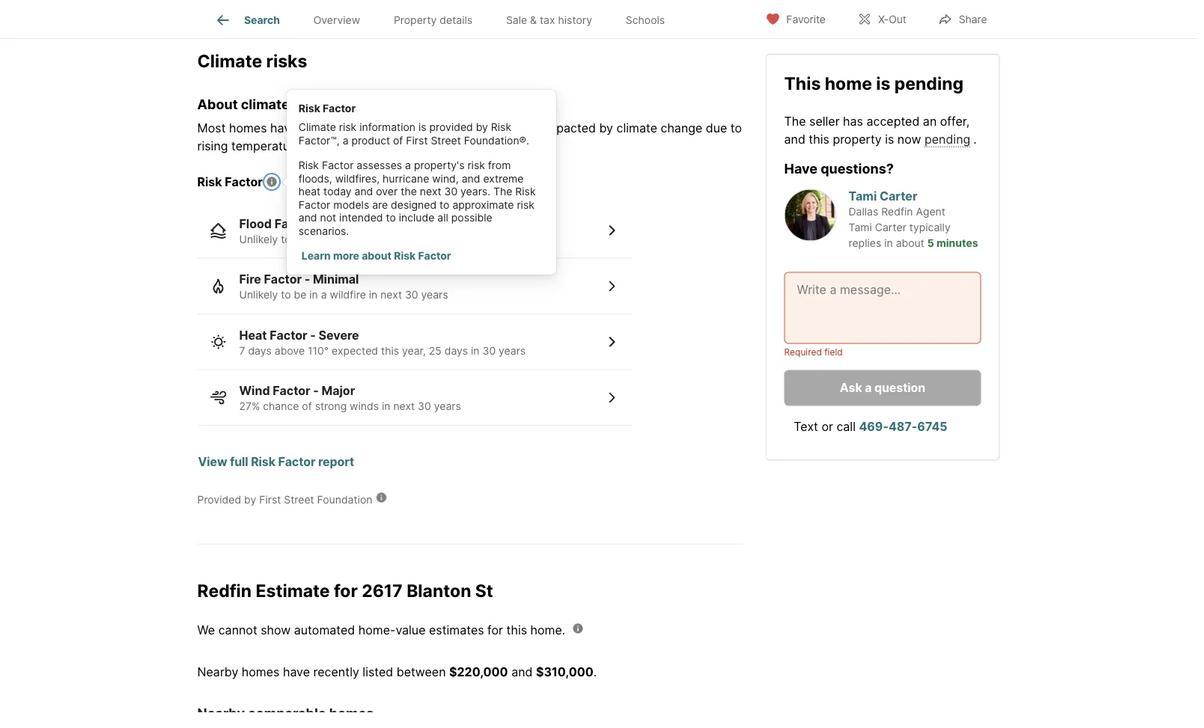 Task type: describe. For each thing, give the bounding box(es) containing it.
be inside fire factor - minimal unlikely to be in a wildfire in next 30 years
[[294, 289, 307, 302]]

today
[[324, 185, 352, 198]]

unlikely for flood
[[239, 233, 278, 246]]

estimates
[[429, 624, 484, 638]]

ask a question
[[840, 381, 926, 395]]

about climate risks
[[197, 96, 325, 113]]

home-
[[359, 624, 396, 638]]

nearby
[[197, 665, 239, 680]]

is inside climate risk information is provided by risk factor™, a product of first street foundation®.
[[419, 121, 427, 134]]

out
[[889, 13, 907, 26]]

from
[[488, 159, 511, 172]]

1 horizontal spatial this
[[507, 624, 528, 638]]

recently
[[314, 665, 359, 680]]

7
[[239, 345, 245, 357]]

by inside most homes have some risk of natural disasters, and may be impacted by climate change due to rising temperatures and sea levels.
[[600, 121, 614, 135]]

severe
[[319, 328, 359, 343]]

foundation
[[317, 494, 373, 507]]

0 vertical spatial risks
[[266, 50, 307, 71]]

seller
[[810, 114, 840, 128]]

and up years.
[[462, 172, 481, 185]]

risk down rising
[[197, 175, 222, 189]]

some
[[301, 121, 332, 135]]

risk inside most homes have some risk of natural disasters, and may be impacted by climate change due to rising temperatures and sea levels.
[[335, 121, 355, 135]]

in inside flood factor - minimal unlikely to flood in next 30 years
[[322, 233, 331, 246]]

minimal for flood factor - minimal
[[324, 217, 370, 231]]

x-out
[[879, 13, 907, 26]]

a inside climate risk information is provided by risk factor™, a product of first street foundation®.
[[343, 134, 349, 147]]

next inside wind factor - major 27% chance of strong winds in next 30 years
[[394, 400, 415, 413]]

1 vertical spatial street
[[284, 494, 314, 507]]

30 inside flood factor - minimal unlikely to flood in next 30 years
[[358, 233, 372, 246]]

and inside the seller has accepted an offer, and this property is now
[[785, 132, 806, 146]]

designed
[[391, 199, 437, 211]]

- for flood
[[315, 217, 321, 231]]

climate inside most homes have some risk of natural disasters, and may be impacted by climate change due to rising temperatures and sea levels.
[[617, 121, 658, 135]]

agent
[[917, 205, 946, 218]]

winds
[[350, 400, 379, 413]]

wind,
[[432, 172, 459, 185]]

is right home in the right of the page
[[877, 73, 891, 94]]

tami carter typically replies in about
[[849, 221, 951, 250]]

sale & tax history tab
[[490, 2, 609, 38]]

have for recently
[[283, 665, 310, 680]]

469-
[[860, 420, 889, 434]]

all
[[438, 212, 449, 224]]

risk up floods,
[[299, 159, 319, 172]]

flood factor - minimal unlikely to flood in next 30 years
[[239, 217, 402, 246]]

and down some
[[311, 139, 332, 153]]

is inside the seller has accepted an offer, and this property is now
[[886, 132, 895, 146]]

schools tab
[[609, 2, 682, 38]]

this
[[785, 73, 821, 94]]

redfin inside tami carter dallas redfin agent
[[882, 205, 914, 218]]

field
[[825, 347, 843, 358]]

redfin estimate for 2617 blanton st
[[197, 581, 494, 602]]

learn more about risk factor link
[[302, 250, 451, 263]]

tami for tami carter dallas redfin agent
[[849, 189, 877, 204]]

heat
[[299, 185, 321, 198]]

Write a message... text field
[[798, 281, 969, 335]]

property's
[[414, 159, 465, 172]]

information
[[360, 121, 416, 134]]

property details
[[394, 14, 473, 26]]

risk inside climate risk information is provided by risk factor™, a product of first street foundation®.
[[491, 121, 512, 134]]

tax
[[540, 14, 556, 26]]

unlikely for fire
[[239, 289, 278, 302]]

a inside risk factor assesses a property's risk from floods, wildfires, hurricane wind, and extreme heat today and over the next 30 years. the risk factor models are designed to approximate risk and not intended to include all possible scenarios.
[[405, 159, 411, 172]]

text
[[794, 420, 819, 434]]

30 inside wind factor - major 27% chance of strong winds in next 30 years
[[418, 400, 431, 413]]

share
[[960, 13, 988, 26]]

of inside climate risk information is provided by risk factor™, a product of first street foundation®.
[[393, 134, 403, 147]]

minutes
[[937, 237, 979, 250]]

full
[[230, 455, 248, 469]]

fire
[[239, 272, 261, 287]]

risk factor assesses a property's risk from floods, wildfires, hurricane wind, and extreme heat today and over the next 30 years. the risk factor models are designed to approximate risk and not intended to include all possible scenarios.
[[299, 159, 536, 237]]

listed
[[363, 665, 394, 680]]

home
[[825, 73, 873, 94]]

home.
[[531, 624, 566, 638]]

years inside flood factor - minimal unlikely to flood in next 30 years
[[375, 233, 402, 246]]

years inside heat factor - severe 7 days above 110° expected this year, 25 days in 30 years
[[499, 345, 526, 357]]

the inside risk factor assesses a property's risk from floods, wildfires, hurricane wind, and extreme heat today and over the next 30 years. the risk factor models are designed to approximate risk and not intended to include all possible scenarios.
[[494, 185, 513, 198]]

favorite
[[787, 13, 826, 26]]

climate risks
[[197, 50, 307, 71]]

estimate
[[256, 581, 330, 602]]

strong
[[315, 400, 347, 413]]

property
[[394, 14, 437, 26]]

an
[[924, 114, 937, 128]]

30 inside heat factor - severe 7 days above 110° expected this year, 25 days in 30 years
[[483, 345, 496, 357]]

heat factor - severe 7 days above 110° expected this year, 25 days in 30 years
[[239, 328, 526, 357]]

6745
[[918, 420, 948, 434]]

dallas redfin agenttami carter image
[[785, 189, 837, 241]]

cannot
[[219, 624, 258, 638]]

automated
[[294, 624, 355, 638]]

overview
[[314, 14, 360, 26]]

1 days from the left
[[248, 345, 272, 357]]

years inside fire factor - minimal unlikely to be in a wildfire in next 30 years
[[421, 289, 448, 302]]

questions?
[[821, 160, 895, 177]]

risk inside climate risk information is provided by risk factor™, a product of first street foundation®.
[[339, 121, 357, 134]]

and left $310,000
[[512, 665, 533, 680]]

about inside the tami carter typically replies in about
[[897, 237, 925, 250]]

wind factor - major 27% chance of strong winds in next 30 years
[[239, 384, 461, 413]]

factor inside fire factor - minimal unlikely to be in a wildfire in next 30 years
[[264, 272, 302, 287]]

value
[[396, 624, 426, 638]]

blanton
[[407, 581, 472, 602]]

to inside most homes have some risk of natural disasters, and may be impacted by climate change due to rising temperatures and sea levels.
[[731, 121, 743, 135]]

text or call 469-487-6745
[[794, 420, 948, 434]]

climate for climate risks
[[197, 50, 262, 71]]

fire factor - minimal unlikely to be in a wildfire in next 30 years
[[239, 272, 448, 302]]

0 horizontal spatial about
[[362, 250, 392, 263]]

nearby homes have recently listed between $220,000 and $310,000 .
[[197, 665, 597, 680]]

year,
[[402, 345, 426, 357]]

next inside risk factor assesses a property's risk from floods, wildfires, hurricane wind, and extreme heat today and over the next 30 years. the risk factor models are designed to approximate risk and not intended to include all possible scenarios.
[[420, 185, 442, 198]]

heat
[[239, 328, 267, 343]]

or
[[822, 420, 834, 434]]

1 vertical spatial .
[[594, 665, 597, 680]]

469-487-6745 link
[[860, 420, 948, 434]]

has
[[844, 114, 864, 128]]

minimal for fire factor - minimal
[[313, 272, 359, 287]]

product
[[352, 134, 390, 147]]

a inside fire factor - minimal unlikely to be in a wildfire in next 30 years
[[321, 289, 327, 302]]

0 vertical spatial pending
[[895, 73, 964, 94]]

ask
[[840, 381, 863, 395]]

wildfire
[[330, 289, 366, 302]]

1 horizontal spatial .
[[974, 132, 977, 146]]

pending link
[[925, 132, 971, 146]]

0 vertical spatial risk factor
[[299, 102, 356, 115]]

approximate
[[453, 199, 514, 211]]

in right wildfire
[[369, 289, 378, 302]]

carter for tami carter dallas redfin agent
[[880, 189, 918, 204]]

ask a question button
[[785, 370, 982, 406]]

the
[[401, 185, 417, 198]]

call
[[837, 420, 856, 434]]

to up all
[[440, 199, 450, 211]]

overview tab
[[297, 2, 377, 38]]

a inside button
[[865, 381, 872, 395]]

above
[[275, 345, 305, 357]]

major
[[322, 384, 355, 399]]

0 horizontal spatial for
[[334, 581, 358, 602]]



Task type: vqa. For each thing, say whether or not it's contained in the screenshot.
440K
no



Task type: locate. For each thing, give the bounding box(es) containing it.
- up flood
[[315, 217, 321, 231]]

and left the may
[[474, 121, 495, 135]]

1 vertical spatial unlikely
[[239, 289, 278, 302]]

unlikely inside flood factor - minimal unlikely to flood in next 30 years
[[239, 233, 278, 246]]

2 vertical spatial this
[[507, 624, 528, 638]]

risks
[[266, 50, 307, 71], [293, 96, 325, 113]]

0 vertical spatial homes
[[229, 121, 267, 135]]

learn more about risk factor
[[302, 250, 451, 263]]

flood
[[239, 217, 272, 231]]

search link
[[214, 11, 280, 29]]

have for some
[[270, 121, 298, 135]]

climate for climate risk information is provided by risk factor™, a product of first street foundation®.
[[299, 121, 336, 134]]

next inside fire factor - minimal unlikely to be in a wildfire in next 30 years
[[381, 289, 402, 302]]

this inside heat factor - severe 7 days above 110° expected this year, 25 days in 30 years
[[381, 345, 399, 357]]

1 vertical spatial this
[[381, 345, 399, 357]]

0 horizontal spatial redfin
[[197, 581, 252, 602]]

0 vertical spatial tami
[[849, 189, 877, 204]]

- up '110°'
[[310, 328, 316, 343]]

and
[[474, 121, 495, 135], [785, 132, 806, 146], [311, 139, 332, 153], [462, 172, 481, 185], [355, 185, 373, 198], [299, 212, 317, 224], [512, 665, 533, 680]]

2 tami from the top
[[849, 221, 873, 234]]

homes
[[229, 121, 267, 135], [242, 665, 280, 680]]

1 horizontal spatial redfin
[[882, 205, 914, 218]]

- for fire
[[305, 272, 310, 287]]

1 vertical spatial risks
[[293, 96, 325, 113]]

property details tab
[[377, 2, 490, 38]]

next up more
[[334, 233, 355, 246]]

provided by first street foundation
[[197, 494, 373, 507]]

the left 'seller'
[[785, 114, 807, 128]]

of inside most homes have some risk of natural disasters, and may be impacted by climate change due to rising temperatures and sea levels.
[[359, 121, 370, 135]]

the inside the seller has accepted an offer, and this property is now
[[785, 114, 807, 128]]

climate up the temperatures
[[241, 96, 290, 113]]

tami up dallas
[[849, 189, 877, 204]]

2617
[[362, 581, 403, 602]]

factor inside wind factor - major 27% chance of strong winds in next 30 years
[[273, 384, 311, 399]]

0 horizontal spatial first
[[259, 494, 281, 507]]

0 horizontal spatial of
[[302, 400, 312, 413]]

1 horizontal spatial risk factor
[[299, 102, 356, 115]]

in right replies
[[885, 237, 894, 250]]

0 horizontal spatial the
[[494, 185, 513, 198]]

street down view full risk factor report button
[[284, 494, 314, 507]]

offer,
[[941, 114, 970, 128]]

risk factor
[[299, 102, 356, 115], [197, 175, 263, 189]]

first down information
[[406, 134, 428, 147]]

redfin
[[882, 205, 914, 218], [197, 581, 252, 602]]

1 horizontal spatial street
[[431, 134, 461, 147]]

1 horizontal spatial about
[[897, 237, 925, 250]]

carter for tami carter typically replies in about
[[876, 221, 907, 234]]

1 horizontal spatial of
[[359, 121, 370, 135]]

this down 'seller'
[[809, 132, 830, 146]]

unlikely down flood
[[239, 233, 278, 246]]

minimal
[[324, 217, 370, 231], [313, 272, 359, 287]]

wildfires,
[[335, 172, 380, 185]]

homes right nearby
[[242, 665, 280, 680]]

1 vertical spatial tami
[[849, 221, 873, 234]]

0 horizontal spatial climate
[[241, 96, 290, 113]]

sea
[[335, 139, 356, 153]]

minimal up wildfire
[[313, 272, 359, 287]]

of inside wind factor - major 27% chance of strong winds in next 30 years
[[302, 400, 312, 413]]

carter up agent
[[880, 189, 918, 204]]

0 vertical spatial be
[[526, 121, 540, 135]]

a up hurricane
[[405, 159, 411, 172]]

levels.
[[359, 139, 394, 153]]

climate up factor™, at the top left
[[299, 121, 336, 134]]

be
[[526, 121, 540, 135], [294, 289, 307, 302]]

climate left change
[[617, 121, 658, 135]]

disasters,
[[416, 121, 471, 135]]

0 vertical spatial first
[[406, 134, 428, 147]]

5
[[928, 237, 935, 250]]

natural
[[373, 121, 413, 135]]

street down provided
[[431, 134, 461, 147]]

by right impacted
[[600, 121, 614, 135]]

report
[[318, 455, 354, 469]]

models
[[334, 199, 370, 211]]

is down accepted
[[886, 132, 895, 146]]

30 up 'learn more about risk factor'
[[358, 233, 372, 246]]

for
[[334, 581, 358, 602], [488, 624, 503, 638]]

climate
[[241, 96, 290, 113], [617, 121, 658, 135]]

30 inside fire factor - minimal unlikely to be in a wildfire in next 30 years
[[405, 289, 418, 302]]

redfin down tami carter link
[[882, 205, 914, 218]]

to right due
[[731, 121, 743, 135]]

this left 'year,'
[[381, 345, 399, 357]]

first inside climate risk information is provided by risk factor™, a product of first street foundation®.
[[406, 134, 428, 147]]

is left provided
[[419, 121, 427, 134]]

provided
[[430, 121, 473, 134]]

risk factor up some
[[299, 102, 356, 115]]

in up learn
[[322, 233, 331, 246]]

in inside heat factor - severe 7 days above 110° expected this year, 25 days in 30 years
[[471, 345, 480, 357]]

to down are
[[386, 212, 396, 224]]

- inside wind factor - major 27% chance of strong winds in next 30 years
[[313, 384, 319, 399]]

first down view full risk factor report button
[[259, 494, 281, 507]]

0 vertical spatial redfin
[[882, 205, 914, 218]]

27%
[[239, 400, 260, 413]]

floods,
[[299, 172, 332, 185]]

pending down offer, at the right
[[925, 132, 971, 146]]

history
[[559, 14, 593, 26]]

tami inside the tami carter typically replies in about
[[849, 221, 873, 234]]

1 vertical spatial risk factor
[[197, 175, 263, 189]]

next down the wind,
[[420, 185, 442, 198]]

1 horizontal spatial first
[[406, 134, 428, 147]]

1 horizontal spatial the
[[785, 114, 807, 128]]

by up foundation®.
[[476, 121, 488, 134]]

110°
[[308, 345, 329, 357]]

0 vertical spatial for
[[334, 581, 358, 602]]

risk down extreme on the top left of page
[[516, 185, 536, 198]]

of left the strong
[[302, 400, 312, 413]]

carter inside the tami carter typically replies in about
[[876, 221, 907, 234]]

0 vertical spatial minimal
[[324, 217, 370, 231]]

1 tami from the top
[[849, 189, 877, 204]]

$310,000
[[536, 665, 594, 680]]

homes down about climate risks
[[229, 121, 267, 135]]

intended
[[339, 212, 383, 224]]

- for heat
[[310, 328, 316, 343]]

1 horizontal spatial days
[[445, 345, 468, 357]]

accepted
[[867, 114, 920, 128]]

possible
[[452, 212, 493, 224]]

by inside climate risk information is provided by risk factor™, a product of first street foundation®.
[[476, 121, 488, 134]]

25
[[429, 345, 442, 357]]

0 horizontal spatial days
[[248, 345, 272, 357]]

next right 'winds'
[[394, 400, 415, 413]]

1 horizontal spatial climate
[[299, 121, 336, 134]]

0 horizontal spatial climate
[[197, 50, 262, 71]]

factor
[[323, 102, 356, 115], [322, 159, 354, 172], [225, 175, 263, 189], [299, 199, 331, 211], [275, 217, 313, 231], [418, 250, 451, 263], [264, 272, 302, 287], [270, 328, 308, 343], [273, 384, 311, 399], [278, 455, 316, 469]]

next
[[420, 185, 442, 198], [334, 233, 355, 246], [381, 289, 402, 302], [394, 400, 415, 413]]

required field
[[785, 347, 843, 358]]

risks down search
[[266, 50, 307, 71]]

view full risk factor report
[[198, 455, 354, 469]]

and down 'wildfires,'
[[355, 185, 373, 198]]

1 horizontal spatial climate
[[617, 121, 658, 135]]

to left flood
[[281, 233, 291, 246]]

minimal down models
[[324, 217, 370, 231]]

of up levels.
[[359, 121, 370, 135]]

tami for tami carter typically replies in about
[[849, 221, 873, 234]]

more
[[333, 250, 360, 263]]

have up the temperatures
[[270, 121, 298, 135]]

have left recently
[[283, 665, 310, 680]]

carter down tami carter dallas redfin agent
[[876, 221, 907, 234]]

factor inside heat factor - severe 7 days above 110° expected this year, 25 days in 30 years
[[270, 328, 308, 343]]

tami down dallas
[[849, 221, 873, 234]]

1 horizontal spatial be
[[526, 121, 540, 135]]

scenarios.
[[299, 225, 349, 237]]

over
[[376, 185, 398, 198]]

we
[[197, 624, 215, 638]]

1 vertical spatial first
[[259, 494, 281, 507]]

1 vertical spatial redfin
[[197, 581, 252, 602]]

wind
[[239, 384, 270, 399]]

due
[[706, 121, 728, 135]]

typically
[[910, 221, 951, 234]]

homes for nearby
[[242, 665, 280, 680]]

be inside most homes have some risk of natural disasters, and may be impacted by climate change due to rising temperatures and sea levels.
[[526, 121, 540, 135]]

this left the home.
[[507, 624, 528, 638]]

1 vertical spatial carter
[[876, 221, 907, 234]]

unlikely inside fire factor - minimal unlikely to be in a wildfire in next 30 years
[[239, 289, 278, 302]]

about left 5 at the right top of the page
[[897, 237, 925, 250]]

- down learn
[[305, 272, 310, 287]]

1 horizontal spatial for
[[488, 624, 503, 638]]

to inside fire factor - minimal unlikely to be in a wildfire in next 30 years
[[281, 289, 291, 302]]

pending
[[895, 73, 964, 94], [925, 132, 971, 146]]

risk right full
[[251, 455, 276, 469]]

30 down 'year,'
[[418, 400, 431, 413]]

pending up an on the top right of page
[[895, 73, 964, 94]]

0 vertical spatial street
[[431, 134, 461, 147]]

- for wind
[[313, 384, 319, 399]]

risk up some
[[299, 102, 320, 115]]

view full risk factor report button
[[197, 444, 355, 480]]

learn
[[302, 250, 331, 263]]

days right '25'
[[445, 345, 468, 357]]

property
[[833, 132, 882, 146]]

this inside the seller has accepted an offer, and this property is now
[[809, 132, 830, 146]]

favorite button
[[753, 3, 839, 34]]

1 vertical spatial have
[[283, 665, 310, 680]]

2 horizontal spatial by
[[600, 121, 614, 135]]

0 vertical spatial climate
[[197, 50, 262, 71]]

a left product
[[343, 134, 349, 147]]

2 days from the left
[[445, 345, 468, 357]]

tami inside tami carter dallas redfin agent
[[849, 189, 877, 204]]

climate inside climate risk information is provided by risk factor™, a product of first street foundation®.
[[299, 121, 336, 134]]

1 unlikely from the top
[[239, 233, 278, 246]]

2 horizontal spatial of
[[393, 134, 403, 147]]

x-out button
[[845, 3, 920, 34]]

days down heat at top
[[248, 345, 272, 357]]

in left wildfire
[[310, 289, 318, 302]]

30 inside risk factor assesses a property's risk from floods, wildfires, hurricane wind, and extreme heat today and over the next 30 years. the risk factor models are designed to approximate risk and not intended to include all possible scenarios.
[[445, 185, 458, 198]]

next down 'learn more about risk factor'
[[381, 289, 402, 302]]

0 horizontal spatial by
[[244, 494, 256, 507]]

for left the 2617
[[334, 581, 358, 602]]

expected
[[332, 345, 378, 357]]

have questions?
[[785, 160, 895, 177]]

- up the strong
[[313, 384, 319, 399]]

street
[[431, 134, 461, 147], [284, 494, 314, 507]]

-
[[315, 217, 321, 231], [305, 272, 310, 287], [310, 328, 316, 343], [313, 384, 319, 399]]

2 horizontal spatial this
[[809, 132, 830, 146]]

by
[[600, 121, 614, 135], [476, 121, 488, 134], [244, 494, 256, 507]]

impacted
[[544, 121, 596, 135]]

risk factor down rising
[[197, 175, 263, 189]]

show
[[261, 624, 291, 638]]

the down extreme on the top left of page
[[494, 185, 513, 198]]

tab list containing search
[[197, 0, 694, 38]]

foundation®.
[[464, 134, 529, 147]]

0 vertical spatial carter
[[880, 189, 918, 204]]

risks up some
[[293, 96, 325, 113]]

0 vertical spatial the
[[785, 114, 807, 128]]

chance
[[263, 400, 299, 413]]

of down information
[[393, 134, 403, 147]]

to up "above"
[[281, 289, 291, 302]]

factor inside button
[[278, 455, 316, 469]]

be right the may
[[526, 121, 540, 135]]

minimal inside fire factor - minimal unlikely to be in a wildfire in next 30 years
[[313, 272, 359, 287]]

$220,000
[[450, 665, 508, 680]]

0 horizontal spatial .
[[594, 665, 597, 680]]

in right 'winds'
[[382, 400, 391, 413]]

homes for most
[[229, 121, 267, 135]]

0 horizontal spatial street
[[284, 494, 314, 507]]

next inside flood factor - minimal unlikely to flood in next 30 years
[[334, 233, 355, 246]]

0 vertical spatial have
[[270, 121, 298, 135]]

1 vertical spatial climate
[[617, 121, 658, 135]]

not
[[320, 212, 336, 224]]

2 unlikely from the top
[[239, 289, 278, 302]]

0 vertical spatial unlikely
[[239, 233, 278, 246]]

30 right '25'
[[483, 345, 496, 357]]

have inside most homes have some risk of natural disasters, and may be impacted by climate change due to rising temperatures and sea levels.
[[270, 121, 298, 135]]

0 vertical spatial climate
[[241, 96, 290, 113]]

are
[[372, 199, 388, 211]]

1 horizontal spatial by
[[476, 121, 488, 134]]

carter inside tami carter dallas redfin agent
[[880, 189, 918, 204]]

extreme
[[484, 172, 524, 185]]

pending .
[[925, 132, 977, 146]]

0 horizontal spatial risk factor
[[197, 175, 263, 189]]

5 minutes
[[928, 237, 979, 250]]

this home is pending
[[785, 73, 964, 94]]

about
[[197, 96, 238, 113]]

years inside wind factor - major 27% chance of strong winds in next 30 years
[[434, 400, 461, 413]]

1 vertical spatial the
[[494, 185, 513, 198]]

factor inside flood factor - minimal unlikely to flood in next 30 years
[[275, 217, 313, 231]]

years.
[[461, 185, 491, 198]]

minimal inside flood factor - minimal unlikely to flood in next 30 years
[[324, 217, 370, 231]]

change
[[661, 121, 703, 135]]

0 horizontal spatial this
[[381, 345, 399, 357]]

1 vertical spatial homes
[[242, 665, 280, 680]]

1 vertical spatial climate
[[299, 121, 336, 134]]

- inside fire factor - minimal unlikely to be in a wildfire in next 30 years
[[305, 272, 310, 287]]

risk down include
[[394, 250, 416, 263]]

may
[[499, 121, 522, 135]]

tab list
[[197, 0, 694, 38]]

schools
[[626, 14, 665, 26]]

be down learn
[[294, 289, 307, 302]]

climate down search link
[[197, 50, 262, 71]]

by right 'provided'
[[244, 494, 256, 507]]

and up have
[[785, 132, 806, 146]]

in right '25'
[[471, 345, 480, 357]]

a right ask
[[865, 381, 872, 395]]

in
[[322, 233, 331, 246], [885, 237, 894, 250], [310, 289, 318, 302], [369, 289, 378, 302], [471, 345, 480, 357], [382, 400, 391, 413]]

1 vertical spatial for
[[488, 624, 503, 638]]

for right estimates
[[488, 624, 503, 638]]

and left not
[[299, 212, 317, 224]]

unlikely down fire
[[239, 289, 278, 302]]

risk inside view full risk factor report button
[[251, 455, 276, 469]]

in inside wind factor - major 27% chance of strong winds in next 30 years
[[382, 400, 391, 413]]

30 down learn more about risk factor link
[[405, 289, 418, 302]]

0 horizontal spatial be
[[294, 289, 307, 302]]

0 vertical spatial .
[[974, 132, 977, 146]]

days
[[248, 345, 272, 357], [445, 345, 468, 357]]

- inside flood factor - minimal unlikely to flood in next 30 years
[[315, 217, 321, 231]]

sale
[[506, 14, 528, 26]]

about
[[897, 237, 925, 250], [362, 250, 392, 263]]

redfin up cannot
[[197, 581, 252, 602]]

1 vertical spatial pending
[[925, 132, 971, 146]]

1 vertical spatial be
[[294, 289, 307, 302]]

- inside heat factor - severe 7 days above 110° expected this year, 25 days in 30 years
[[310, 328, 316, 343]]

to
[[731, 121, 743, 135], [440, 199, 450, 211], [386, 212, 396, 224], [281, 233, 291, 246], [281, 289, 291, 302]]

0 vertical spatial this
[[809, 132, 830, 146]]

30 down the wind,
[[445, 185, 458, 198]]

a left wildfire
[[321, 289, 327, 302]]

to inside flood factor - minimal unlikely to flood in next 30 years
[[281, 233, 291, 246]]

now
[[898, 132, 922, 146]]

first
[[406, 134, 428, 147], [259, 494, 281, 507]]

about right more
[[362, 250, 392, 263]]

in inside the tami carter typically replies in about
[[885, 237, 894, 250]]

risk up foundation®.
[[491, 121, 512, 134]]

street inside climate risk information is provided by risk factor™, a product of first street foundation®.
[[431, 134, 461, 147]]

1 vertical spatial minimal
[[313, 272, 359, 287]]

homes inside most homes have some risk of natural disasters, and may be impacted by climate change due to rising temperatures and sea levels.
[[229, 121, 267, 135]]



